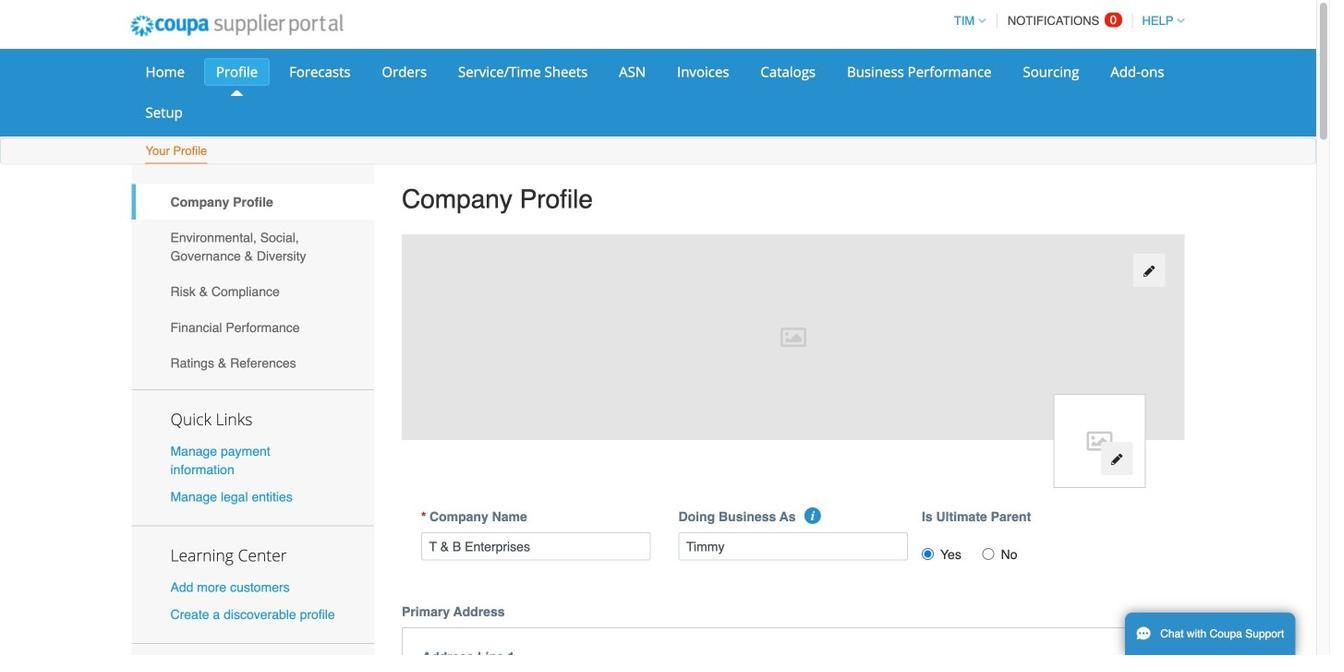 Task type: locate. For each thing, give the bounding box(es) containing it.
0 horizontal spatial change image image
[[1111, 453, 1124, 466]]

change image image
[[1143, 265, 1156, 278], [1111, 453, 1124, 466]]

additional information image
[[805, 508, 821, 525]]

1 vertical spatial change image image
[[1111, 453, 1124, 466]]

change image image for logo
[[1111, 453, 1124, 466]]

logo image
[[1054, 395, 1146, 489]]

change image image for 'background' image
[[1143, 265, 1156, 278]]

1 horizontal spatial change image image
[[1143, 265, 1156, 278]]

navigation
[[946, 3, 1185, 39]]

None radio
[[922, 549, 934, 561], [983, 549, 995, 561], [922, 549, 934, 561], [983, 549, 995, 561]]

None text field
[[421, 533, 651, 561], [679, 533, 908, 561], [421, 533, 651, 561], [679, 533, 908, 561]]

0 vertical spatial change image image
[[1143, 265, 1156, 278]]



Task type: describe. For each thing, give the bounding box(es) containing it.
coupa supplier portal image
[[118, 3, 356, 49]]

background image
[[402, 235, 1185, 441]]



Task type: vqa. For each thing, say whether or not it's contained in the screenshot.
additional information icon
yes



